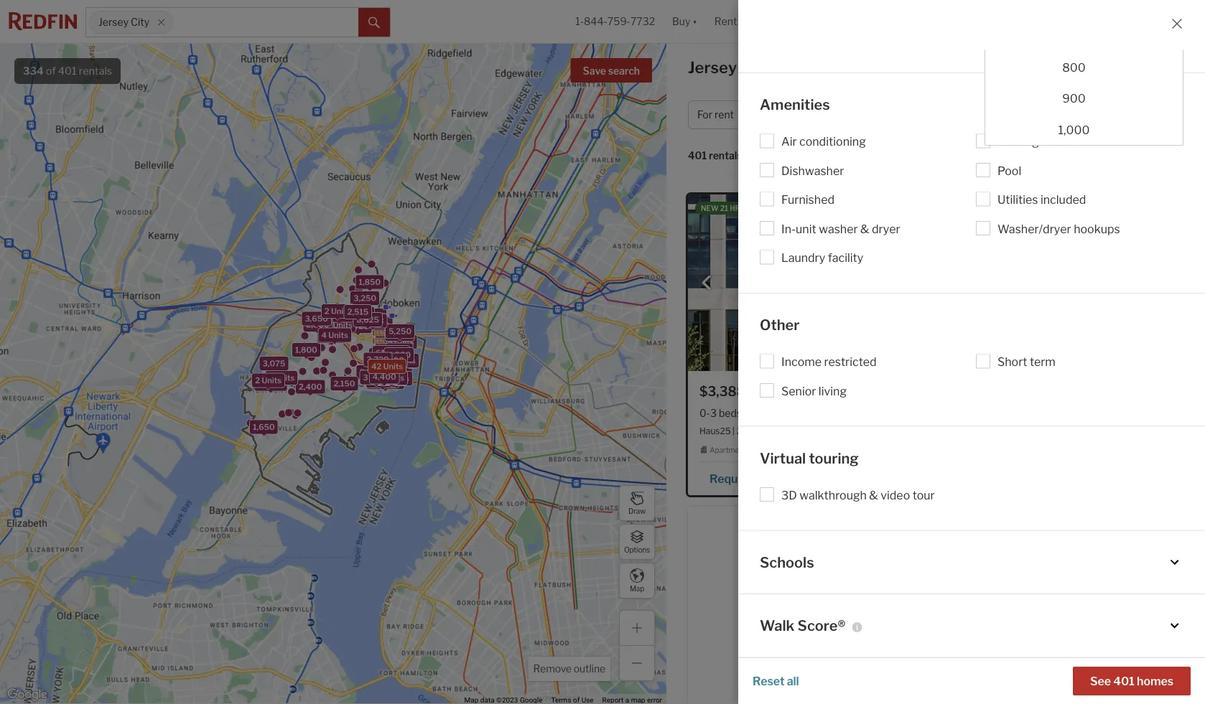Task type: vqa. For each thing, say whether or not it's contained in the screenshot.
"map" button
yes



Task type: describe. For each thing, give the bounding box(es) containing it.
utilities included
[[998, 193, 1087, 207]]

8 units
[[369, 377, 396, 386]]

for
[[698, 109, 713, 121]]

759-
[[608, 15, 631, 28]]

all
[[787, 675, 799, 689]]

1,800
[[295, 346, 318, 355]]

0 horizontal spatial 6
[[327, 320, 332, 329]]

in-unit washer & dryer
[[782, 222, 901, 236]]

$3,388+
[[700, 384, 753, 400]]

1 horizontal spatial tour
[[913, 489, 935, 503]]

price button
[[768, 101, 829, 129]]

5
[[326, 321, 331, 330]]

1 horizontal spatial 9 units
[[357, 311, 384, 321]]

photo of 25 columbus dr, jersey city, nj 07302 image
[[688, 195, 928, 371]]

2,200
[[327, 311, 350, 320]]

2 down 3,075
[[268, 373, 273, 383]]

1-844-759-7732
[[576, 15, 655, 28]]

haus25
[[700, 426, 731, 436]]

remove
[[534, 664, 572, 676]]

2 nj from the left
[[1043, 426, 1053, 436]]

see
[[1091, 675, 1112, 689]]

ago
[[747, 204, 763, 213]]

25
[[737, 426, 748, 436]]

1 nj from the left
[[852, 426, 862, 436]]

beds / baths button
[[929, 101, 1025, 129]]

apartment
[[710, 446, 747, 455]]

1 07302 from the left
[[864, 426, 891, 436]]

request
[[710, 472, 756, 486]]

1,925
[[347, 322, 369, 331]]

amenities
[[760, 96, 830, 114]]

20 units
[[358, 320, 390, 329]]

19
[[379, 356, 388, 365]]

844-
[[584, 15, 608, 28]]

65
[[954, 426, 965, 436]]

haus25 | 25 columbus dr, jersey city, nj 07302
[[700, 426, 891, 436]]

washer/dryer hookups
[[998, 222, 1121, 236]]

334
[[23, 65, 44, 77]]

1,000
[[1059, 123, 1090, 137]]

beds
[[719, 407, 742, 420]]

dryer
[[872, 222, 901, 236]]

see 401 homes button
[[1074, 668, 1191, 696]]

700 element
[[986, 21, 1183, 52]]

jersey left remove jersey city "image"
[[98, 16, 129, 28]]

2 07302 from the left
[[1055, 426, 1083, 436]]

175 units
[[379, 338, 414, 347]]

included
[[1041, 193, 1087, 207]]

3,650
[[305, 314, 328, 324]]

living
[[819, 385, 847, 399]]

schools link
[[760, 553, 1184, 573]]

4
[[322, 331, 327, 340]]

unit
[[796, 222, 817, 236]]

walk score® link
[[760, 617, 1184, 637]]

search
[[608, 65, 640, 77]]

baths
[[970, 109, 997, 121]]

401 rentals
[[688, 150, 743, 162]]

outline
[[574, 664, 606, 676]]

see 401 homes
[[1091, 675, 1174, 689]]

for rent
[[698, 109, 734, 121]]

walkthrough
[[800, 489, 867, 503]]

remove jersey city image
[[157, 18, 166, 27]]

3,150
[[360, 368, 381, 377]]

3d
[[782, 489, 797, 503]]

parking
[[998, 135, 1040, 149]]

0 vertical spatial rentals
[[79, 65, 112, 77]]

tour inside button
[[767, 472, 789, 486]]

0 horizontal spatial 9
[[258, 380, 263, 389]]

submit search image
[[369, 17, 380, 29]]

jersey city apartments for rent
[[688, 58, 931, 77]]

apartments
[[775, 58, 866, 77]]

city for jersey city apartments for rent
[[741, 58, 771, 77]]

beds
[[938, 109, 962, 121]]

other
[[760, 317, 800, 334]]

options
[[624, 546, 650, 555]]

3,625
[[357, 316, 379, 325]]

reset all
[[753, 675, 799, 689]]

laundry facility
[[782, 251, 864, 266]]

21
[[721, 204, 729, 213]]

dr,
[[792, 426, 803, 436]]

1-844-759-7732 link
[[576, 15, 655, 28]]

4,700
[[388, 330, 411, 339]]

16
[[385, 356, 394, 366]]

33 units
[[378, 374, 409, 384]]

homes
[[1138, 675, 1174, 689]]

google image
[[4, 686, 51, 705]]

income
[[782, 356, 822, 370]]

conditioning
[[800, 135, 866, 149]]

2 right 8 in the bottom of the page
[[378, 374, 383, 383]]

save
[[583, 65, 606, 77]]

800
[[1063, 61, 1086, 75]]

short term
[[998, 356, 1056, 370]]

reset all button
[[753, 668, 799, 696]]

10 units
[[373, 351, 404, 360]]

1-
[[576, 15, 584, 28]]

air
[[782, 135, 797, 149]]

1 city, from the left
[[833, 426, 850, 436]]

video
[[881, 489, 911, 503]]

2 up 1,650
[[255, 376, 260, 385]]

0-3 beds
[[700, 407, 742, 420]]



Task type: locate. For each thing, give the bounding box(es) containing it.
1 vertical spatial 401
[[688, 150, 707, 162]]

remove outline button
[[528, 657, 611, 682]]

0 vertical spatial 401
[[58, 65, 77, 77]]

6 units
[[327, 320, 354, 329], [369, 373, 396, 382]]

0 horizontal spatial 401
[[58, 65, 77, 77]]

jersey right 'st,' on the right bottom of the page
[[996, 426, 1022, 436]]

favorite button checkbox
[[1152, 695, 1171, 705]]

|
[[733, 426, 735, 436]]

2 up "5"
[[325, 307, 330, 316]]

jersey city
[[98, 16, 150, 28]]

4,400
[[373, 373, 396, 382]]

7732
[[631, 15, 655, 28]]

facility
[[828, 251, 864, 266]]

new
[[701, 204, 719, 213]]

income restricted
[[782, 356, 877, 370]]

allowed
[[1042, 135, 1083, 149]]

laundry
[[782, 251, 826, 266]]

request a tour button
[[700, 467, 805, 488]]

city, up touring
[[833, 426, 850, 436]]

deal
[[955, 204, 975, 213]]

37 units
[[379, 346, 410, 355]]

1 horizontal spatial nj
[[1043, 426, 1053, 436]]

1 horizontal spatial city,
[[1024, 426, 1041, 436]]

1,650
[[253, 423, 275, 432]]

favorite button image
[[1152, 695, 1171, 705]]

/mo
[[756, 384, 780, 400]]

save search button
[[571, 58, 652, 83]]

for rent button
[[688, 101, 762, 129]]

washer/dryer
[[998, 222, 1072, 236]]

senior
[[782, 385, 817, 399]]

334 of 401 rentals
[[23, 65, 112, 77]]

dishwasher
[[782, 164, 845, 178]]

city left remove jersey city "image"
[[131, 16, 150, 28]]

1 vertical spatial tour
[[913, 489, 935, 503]]

0 vertical spatial tour
[[767, 472, 789, 486]]

2 units
[[325, 307, 351, 316], [268, 373, 295, 383], [378, 374, 405, 383], [255, 376, 282, 385]]

0 vertical spatial &
[[861, 222, 870, 236]]

request a tour
[[710, 472, 789, 486]]

1 horizontal spatial 6
[[369, 373, 374, 382]]

3,000
[[348, 309, 371, 319]]

33
[[378, 374, 388, 384]]

nj up touring
[[852, 426, 862, 436]]

0 horizontal spatial 6 units
[[327, 320, 354, 329]]

1 horizontal spatial rentals
[[709, 150, 743, 162]]

new 21 hrs ago
[[701, 204, 763, 213]]

rentals down the for rent 'button'
[[709, 150, 743, 162]]

city for jersey city
[[131, 16, 150, 28]]

city up amenities on the right top
[[741, 58, 771, 77]]

1 vertical spatial 9
[[258, 380, 263, 389]]

1 vertical spatial 9 units
[[258, 380, 284, 389]]

hookups
[[1074, 222, 1121, 236]]

0 horizontal spatial nj
[[852, 426, 862, 436]]

61
[[376, 349, 385, 358]]

senior living
[[782, 385, 847, 399]]

reset
[[753, 675, 785, 689]]

beds / baths
[[938, 109, 997, 121]]

2 horizontal spatial 401
[[1114, 675, 1135, 689]]

9
[[357, 311, 362, 321], [258, 380, 263, 389]]

9 up 1,925
[[357, 311, 362, 321]]

2
[[325, 307, 330, 316], [268, 373, 273, 383], [378, 374, 383, 383], [255, 376, 260, 385]]

401
[[58, 65, 77, 77], [688, 150, 707, 162], [1114, 675, 1135, 689]]

rent
[[894, 58, 931, 77]]

5 units
[[326, 321, 353, 330]]

options button
[[619, 525, 655, 560]]

6 left 33
[[369, 373, 374, 382]]

401 inside 'button'
[[1114, 675, 1135, 689]]

a
[[758, 472, 764, 486]]

0 vertical spatial 6 units
[[327, 320, 354, 329]]

1 vertical spatial &
[[870, 489, 879, 503]]

units
[[331, 307, 351, 316], [364, 311, 384, 321], [334, 320, 354, 329], [370, 320, 390, 329], [333, 321, 353, 330], [329, 331, 348, 340], [394, 338, 414, 347], [390, 346, 410, 355], [387, 349, 407, 358], [384, 351, 404, 360], [389, 356, 409, 365], [396, 356, 416, 366], [383, 362, 403, 371], [367, 368, 387, 377], [389, 370, 409, 380], [376, 373, 396, 382], [370, 373, 390, 383], [275, 373, 295, 383], [385, 374, 405, 383], [390, 374, 409, 384], [262, 376, 282, 385], [376, 377, 396, 386], [381, 378, 401, 387], [265, 380, 284, 389]]

bay
[[967, 426, 982, 436]]

rentals right the "of"
[[79, 65, 112, 77]]

photo of 65 bay st, jersey city, nj 07302 image
[[942, 195, 1182, 371]]

None search field
[[174, 8, 359, 37]]

9 down 3,075
[[258, 380, 263, 389]]

walk score®
[[760, 618, 846, 636]]

2,500
[[306, 321, 330, 330]]

tour right "video"
[[913, 489, 935, 503]]

0 vertical spatial 9
[[357, 311, 362, 321]]

1 vertical spatial 6
[[369, 373, 374, 382]]

3 units
[[360, 368, 387, 377], [363, 373, 390, 383]]

$3,388+ /mo
[[700, 384, 780, 400]]

city,
[[833, 426, 850, 436], [1024, 426, 1041, 436]]

nj right 'st,' on the right bottom of the page
[[1043, 426, 1053, 436]]

2,515
[[347, 307, 369, 317]]

0 horizontal spatial city
[[131, 16, 150, 28]]

1 vertical spatial 6 units
[[369, 373, 396, 382]]

0 horizontal spatial rentals
[[79, 65, 112, 77]]

8
[[369, 377, 375, 386]]

10
[[373, 351, 383, 360]]

hrs
[[730, 204, 745, 213]]

07302
[[864, 426, 891, 436], [1055, 426, 1083, 436]]

401 right the "of"
[[58, 65, 77, 77]]

3,720
[[367, 355, 389, 365]]

0 horizontal spatial city,
[[833, 426, 850, 436]]

map region
[[0, 18, 828, 705]]

0 vertical spatial 6
[[327, 320, 332, 329]]

parking allowed
[[998, 135, 1083, 149]]

/
[[964, 109, 968, 121]]

1 horizontal spatial 6 units
[[369, 373, 396, 382]]

remove outline
[[534, 664, 606, 676]]

3,400
[[360, 368, 384, 377]]

draw
[[629, 507, 646, 516]]

19 units
[[379, 356, 409, 365]]

0-
[[700, 407, 711, 420]]

401 right see
[[1114, 675, 1135, 689]]

1 horizontal spatial 401
[[688, 150, 707, 162]]

previous button image
[[700, 276, 714, 290]]

0 vertical spatial city
[[131, 16, 150, 28]]

401 down for
[[688, 150, 707, 162]]

& left "video"
[[870, 489, 879, 503]]

1 horizontal spatial city
[[741, 58, 771, 77]]

1,850
[[359, 278, 381, 287]]

rentals
[[79, 65, 112, 77], [709, 150, 743, 162]]

nj
[[852, 426, 862, 436], [1043, 426, 1053, 436]]

5,250
[[389, 327, 412, 336]]

jersey right dr,
[[805, 426, 831, 436]]

columbus
[[750, 426, 790, 436]]

air conditioning
[[782, 135, 866, 149]]

4,470
[[360, 316, 383, 326]]

& left dryer
[[861, 222, 870, 236]]

0 horizontal spatial tour
[[767, 472, 789, 486]]

0 horizontal spatial 07302
[[864, 426, 891, 436]]

price
[[777, 109, 802, 121]]

1,900
[[321, 332, 343, 341]]

6 up the 4 units
[[327, 320, 332, 329]]

save search
[[583, 65, 640, 77]]

1 vertical spatial rentals
[[709, 150, 743, 162]]

1 horizontal spatial 9
[[357, 311, 362, 321]]

in-
[[782, 222, 796, 236]]

tour
[[767, 472, 789, 486], [913, 489, 935, 503]]

4,300
[[388, 351, 411, 360]]

1 vertical spatial city
[[741, 58, 771, 77]]

0 horizontal spatial 9 units
[[258, 380, 284, 389]]

61 units
[[376, 349, 407, 358]]

16 units
[[385, 356, 416, 366]]

0 vertical spatial 9 units
[[357, 311, 384, 321]]

city, right 'st,' on the right bottom of the page
[[1024, 426, 1041, 436]]

&
[[861, 222, 870, 236], [870, 489, 879, 503]]

map
[[630, 585, 645, 594]]

tour right a
[[767, 472, 789, 486]]

1 horizontal spatial 07302
[[1055, 426, 1083, 436]]

900
[[1063, 92, 1086, 106]]

2 vertical spatial 401
[[1114, 675, 1135, 689]]

2 city, from the left
[[1024, 426, 1041, 436]]

photo of 70 greene st, jersey city, nj 07302 image
[[942, 507, 1182, 684]]

sort
[[760, 150, 781, 162]]

jersey up for rent
[[688, 58, 737, 77]]

virtual touring
[[760, 450, 859, 468]]



